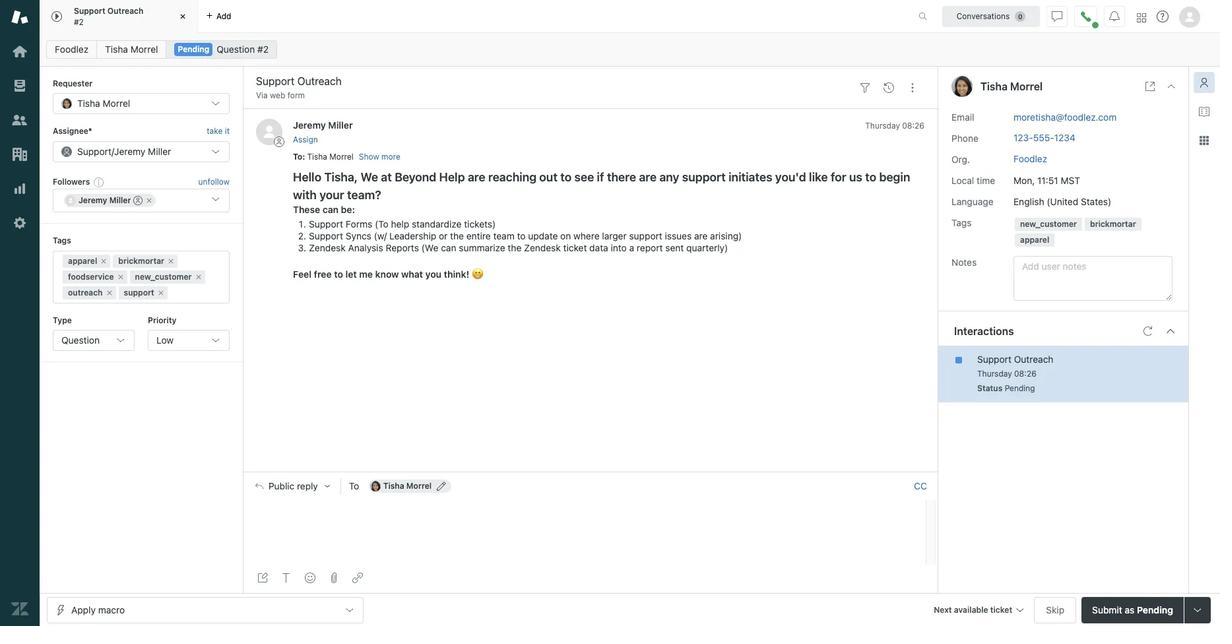 Task type: describe. For each thing, give the bounding box(es) containing it.
Subject field
[[253, 73, 851, 89]]

user is an agent image
[[134, 196, 143, 205]]

jeremy miller option
[[64, 194, 156, 207]]

123-555-1234 link
[[1014, 132, 1076, 143]]

customer context image
[[1199, 77, 1210, 88]]

quarterly)
[[687, 242, 728, 254]]

know
[[375, 269, 399, 280]]

via web form
[[256, 90, 305, 100]]

email
[[952, 111, 975, 122]]

1 horizontal spatial can
[[441, 242, 456, 254]]

123-555-1234
[[1014, 132, 1076, 143]]

skip button
[[1035, 597, 1077, 623]]

organizations image
[[11, 146, 28, 163]]

local
[[952, 175, 974, 186]]

tickets)
[[464, 219, 496, 230]]

Add user notes text field
[[1014, 256, 1173, 301]]

(w/
[[374, 230, 387, 242]]

pending inside "support outreach thursday 08:26 status pending"
[[1005, 383, 1035, 393]]

web
[[270, 90, 285, 100]]

user image
[[952, 76, 973, 97]]

0 vertical spatial foodlez link
[[46, 40, 97, 59]]

tisha inside secondary element
[[105, 44, 128, 55]]

help
[[391, 219, 409, 230]]

support for support / jeremy miller
[[77, 146, 112, 157]]

to right team at the top left of page
[[517, 230, 526, 242]]

phone
[[952, 132, 979, 144]]

we
[[361, 170, 378, 184]]

support left syncs
[[309, 230, 343, 242]]

2 horizontal spatial are
[[694, 230, 708, 242]]

followers element
[[53, 189, 230, 213]]

to right us
[[865, 170, 877, 184]]

apparel inside brickmortar apparel
[[1021, 235, 1050, 245]]

as
[[1125, 604, 1135, 616]]

if
[[597, 170, 604, 184]]

show
[[359, 152, 379, 162]]

remove image for support
[[157, 289, 165, 297]]

1 vertical spatial support
[[629, 230, 663, 242]]

tisha inside to : tisha morrel show more
[[307, 152, 327, 162]]

view more details image
[[1145, 81, 1156, 92]]

/
[[112, 146, 114, 157]]

take
[[207, 126, 223, 136]]

assign
[[293, 134, 318, 144]]

1 horizontal spatial are
[[639, 170, 657, 184]]

0 vertical spatial support
[[682, 170, 726, 184]]

morrel up moretisha@foodlez.com on the right top
[[1011, 81, 1043, 92]]

add
[[217, 11, 231, 21]]

unfollow
[[198, 177, 230, 187]]

apply macro
[[71, 604, 125, 616]]

conversations
[[957, 11, 1010, 21]]

admin image
[[11, 215, 28, 232]]

take it button
[[207, 125, 230, 138]]

org.
[[952, 154, 970, 165]]

data
[[590, 242, 608, 254]]

1 zendesk from the left
[[309, 242, 346, 254]]

forms
[[346, 219, 372, 230]]

show more button
[[359, 151, 401, 163]]

to right out
[[561, 170, 572, 184]]

morrel inside requester element
[[103, 98, 130, 109]]

support outreach #2
[[74, 6, 144, 27]]

tisha morrel inside secondary element
[[105, 44, 158, 55]]

morrel inside to : tisha morrel show more
[[330, 152, 354, 162]]

arising)
[[710, 230, 742, 242]]

form
[[288, 90, 305, 100]]

apps image
[[1199, 135, 1210, 146]]

or
[[439, 230, 448, 242]]

conversations button
[[943, 6, 1040, 27]]

11:51
[[1038, 175, 1059, 186]]

cc button
[[914, 481, 927, 493]]

question #2
[[217, 44, 269, 55]]

macro
[[98, 604, 125, 616]]

support outreach thursday 08:26 status pending
[[978, 354, 1054, 393]]

leadership
[[389, 230, 436, 242]]

feel free to let me know what you think! 😁️
[[293, 269, 484, 280]]

public reply
[[269, 481, 318, 492]]

more
[[382, 152, 401, 162]]

me
[[359, 269, 373, 280]]

larger
[[602, 230, 627, 242]]

insert emojis image
[[305, 573, 316, 584]]

team?
[[347, 188, 381, 202]]

there
[[607, 170, 636, 184]]

miller for jeremy miller assign
[[328, 120, 353, 131]]

let
[[346, 269, 357, 280]]

begin
[[880, 170, 911, 184]]

tisha right the moretisha@foodlez.com image
[[383, 481, 404, 491]]

displays possible ticket submission types image
[[1193, 605, 1203, 616]]

take it
[[207, 126, 230, 136]]

on
[[561, 230, 571, 242]]

0 horizontal spatial the
[[450, 230, 464, 242]]

reply
[[297, 481, 318, 492]]

hello
[[293, 170, 322, 184]]

low button
[[148, 330, 230, 351]]

format text image
[[281, 573, 292, 584]]

public reply button
[[244, 473, 340, 501]]

ticket inside the hello tisha, we at beyond help are reaching out to see if there are any support initiates you'd like for us to begin with your team? these can be: support forms (to help standardize tickets) support syncs (w/ leadership or the entire team to update on where larger support issues are arising) zendesk analysis reports (we can summarize the zendesk ticket data into a report sent quarterly)
[[563, 242, 587, 254]]

jeremy for jeremy miller
[[79, 196, 107, 205]]

remove image for brickmortar
[[167, 257, 175, 265]]

what
[[401, 269, 423, 280]]

ticket inside dropdown button
[[991, 605, 1013, 615]]

0 vertical spatial 08:26
[[903, 121, 925, 131]]

zendesk image
[[11, 601, 28, 618]]

foodlez inside secondary element
[[55, 44, 89, 55]]

support for support outreach thursday 08:26 status pending
[[978, 354, 1012, 365]]

thursday inside "support outreach thursday 08:26 status pending"
[[978, 369, 1012, 379]]

555-
[[1034, 132, 1055, 143]]

filter image
[[860, 82, 871, 93]]

summarize
[[459, 242, 505, 254]]

it
[[225, 126, 230, 136]]

submit
[[1093, 604, 1123, 616]]

at
[[381, 170, 392, 184]]

zendesk products image
[[1137, 13, 1147, 22]]

customers image
[[11, 112, 28, 129]]

requester element
[[53, 93, 230, 114]]

support for support outreach #2
[[74, 6, 105, 16]]

support / jeremy miller
[[77, 146, 171, 157]]

#2 inside secondary element
[[257, 44, 269, 55]]

a
[[629, 242, 634, 254]]

question button
[[53, 330, 135, 351]]

jeremy miller
[[79, 196, 131, 205]]

help
[[439, 170, 465, 184]]

close image inside tabs tab list
[[176, 10, 189, 23]]

brickmortar for brickmortar apparel
[[1091, 219, 1137, 229]]

submit as pending
[[1093, 604, 1174, 616]]

to left let
[[334, 269, 343, 280]]

2 vertical spatial pending
[[1137, 604, 1174, 616]]

you
[[426, 269, 442, 280]]

remove image for new_customer
[[194, 273, 202, 281]]

beyond
[[395, 170, 437, 184]]

0 horizontal spatial can
[[323, 204, 339, 215]]

2 vertical spatial support
[[124, 288, 154, 297]]

0 vertical spatial tags
[[952, 217, 972, 228]]

any
[[660, 170, 680, 184]]

2 zendesk from the left
[[524, 242, 561, 254]]

mon,
[[1014, 175, 1035, 186]]



Task type: locate. For each thing, give the bounding box(es) containing it.
1 horizontal spatial miller
[[148, 146, 171, 157]]

can down 'your'
[[323, 204, 339, 215]]

remove image
[[146, 197, 153, 205], [117, 273, 124, 281], [194, 273, 202, 281]]

think!
[[444, 269, 469, 280]]

new_customer
[[1021, 219, 1077, 229], [135, 272, 192, 282]]

0 horizontal spatial thursday
[[866, 121, 900, 131]]

Thursday 08:26 text field
[[866, 121, 925, 131], [978, 369, 1037, 379]]

ticket
[[563, 242, 587, 254], [991, 605, 1013, 615]]

out
[[540, 170, 558, 184]]

0 horizontal spatial zendesk
[[309, 242, 346, 254]]

be:
[[341, 204, 355, 215]]

1 vertical spatial #2
[[257, 44, 269, 55]]

tisha morrel down requester
[[77, 98, 130, 109]]

remove image for outreach
[[105, 289, 113, 297]]

notifications image
[[1110, 11, 1120, 21]]

jeremy down requester element
[[114, 146, 145, 157]]

1 vertical spatial pending
[[1005, 383, 1035, 393]]

question
[[217, 44, 255, 55], [61, 335, 100, 346]]

these
[[293, 204, 320, 215]]

main element
[[0, 0, 40, 626]]

events image
[[884, 82, 894, 93]]

support right any
[[682, 170, 726, 184]]

tisha
[[105, 44, 128, 55], [981, 81, 1008, 92], [77, 98, 100, 109], [307, 152, 327, 162], [383, 481, 404, 491]]

#2 up via
[[257, 44, 269, 55]]

brickmortar for brickmortar
[[118, 256, 164, 266]]

language
[[952, 196, 994, 207]]

pending inside secondary element
[[178, 44, 210, 54]]

morrel down support outreach #2
[[131, 44, 158, 55]]

foodlez
[[55, 44, 89, 55], [1014, 153, 1048, 164]]

to left the moretisha@foodlez.com image
[[349, 481, 359, 492]]

1 horizontal spatial jeremy
[[114, 146, 145, 157]]

reports
[[386, 242, 419, 254]]

see
[[575, 170, 594, 184]]

0 horizontal spatial ticket
[[563, 242, 587, 254]]

miller inside assignee* element
[[148, 146, 171, 157]]

1 horizontal spatial close image
[[1166, 81, 1177, 92]]

tisha,
[[324, 170, 358, 184]]

0 horizontal spatial support
[[124, 288, 154, 297]]

0 vertical spatial outreach
[[107, 6, 144, 16]]

issues
[[665, 230, 692, 242]]

1 horizontal spatial new_customer
[[1021, 219, 1077, 229]]

1 vertical spatial foodlez
[[1014, 153, 1048, 164]]

views image
[[11, 77, 28, 94]]

reporting image
[[11, 180, 28, 197]]

like
[[809, 170, 828, 184]]

1 horizontal spatial question
[[217, 44, 255, 55]]

0 horizontal spatial apparel
[[68, 256, 97, 266]]

miller right /
[[148, 146, 171, 157]]

question down type in the bottom left of the page
[[61, 335, 100, 346]]

syncs
[[346, 230, 372, 242]]

jeremy for jeremy miller assign
[[293, 120, 326, 131]]

tisha right user icon
[[981, 81, 1008, 92]]

to for to : tisha morrel show more
[[293, 152, 302, 162]]

knowledge image
[[1199, 106, 1210, 117]]

thursday 08:26
[[866, 121, 925, 131]]

2 horizontal spatial jeremy
[[293, 120, 326, 131]]

feel
[[293, 269, 312, 280]]

tags down millerjeremy500@gmail.com image
[[53, 236, 71, 246]]

support up report
[[629, 230, 663, 242]]

time
[[977, 175, 996, 186]]

miller left user is an agent icon
[[109, 196, 131, 205]]

0 horizontal spatial #2
[[74, 17, 84, 27]]

foodlez down 123- on the top of page
[[1014, 153, 1048, 164]]

0 horizontal spatial new_customer
[[135, 272, 192, 282]]

ticket down on
[[563, 242, 587, 254]]

next
[[934, 605, 952, 615]]

0 vertical spatial to
[[293, 152, 302, 162]]

outreach for support outreach #2
[[107, 6, 144, 16]]

#2 right zendesk support icon
[[74, 17, 84, 27]]

brickmortar down followers element
[[118, 256, 164, 266]]

tisha morrel inside requester element
[[77, 98, 130, 109]]

1 horizontal spatial outreach
[[1014, 354, 1054, 365]]

0 horizontal spatial remove image
[[117, 273, 124, 281]]

1 vertical spatial the
[[508, 242, 522, 254]]

tab containing support outreach
[[40, 0, 198, 33]]

1 horizontal spatial #2
[[257, 44, 269, 55]]

remove image
[[100, 257, 108, 265], [167, 257, 175, 265], [105, 289, 113, 297], [157, 289, 165, 297]]

the right or
[[450, 230, 464, 242]]

tisha down requester
[[77, 98, 100, 109]]

0 horizontal spatial pending
[[178, 44, 210, 54]]

new_customer up priority
[[135, 272, 192, 282]]

outreach
[[107, 6, 144, 16], [1014, 354, 1054, 365]]

local time
[[952, 175, 996, 186]]

outreach for support outreach thursday 08:26 status pending
[[1014, 354, 1054, 365]]

1 vertical spatial jeremy
[[114, 146, 145, 157]]

1 vertical spatial thursday 08:26 text field
[[978, 369, 1037, 379]]

0 vertical spatial question
[[217, 44, 255, 55]]

1 vertical spatial to
[[349, 481, 359, 492]]

tags down language
[[952, 217, 972, 228]]

remove image for apparel
[[100, 257, 108, 265]]

1 horizontal spatial 08:26
[[1015, 369, 1037, 379]]

1 vertical spatial 08:26
[[1015, 369, 1037, 379]]

(we
[[422, 242, 439, 254]]

thursday 08:26 text field down events icon
[[866, 121, 925, 131]]

for
[[831, 170, 847, 184]]

your
[[320, 188, 344, 202]]

question inside secondary element
[[217, 44, 255, 55]]

support up priority
[[124, 288, 154, 297]]

2 horizontal spatial miller
[[328, 120, 353, 131]]

miller for jeremy miller
[[109, 196, 131, 205]]

1 horizontal spatial to
[[349, 481, 359, 492]]

assignee*
[[53, 126, 92, 136]]

morrel inside tisha morrel link
[[131, 44, 158, 55]]

0 horizontal spatial close image
[[176, 10, 189, 23]]

0 horizontal spatial brickmortar
[[118, 256, 164, 266]]

moretisha@foodlez.com
[[1014, 111, 1117, 122]]

to : tisha morrel show more
[[293, 152, 401, 162]]

are right help
[[468, 170, 486, 184]]

1 horizontal spatial thursday
[[978, 369, 1012, 379]]

entire
[[467, 230, 491, 242]]

2 horizontal spatial support
[[682, 170, 726, 184]]

remove image inside jeremy miller option
[[146, 197, 153, 205]]

get help image
[[1157, 11, 1169, 22]]

0 vertical spatial pending
[[178, 44, 210, 54]]

#2 inside support outreach #2
[[74, 17, 84, 27]]

can down or
[[441, 242, 456, 254]]

:
[[302, 152, 305, 162]]

tabs tab list
[[40, 0, 905, 33]]

0 horizontal spatial foodlez
[[55, 44, 89, 55]]

(united
[[1047, 196, 1079, 207]]

add button
[[198, 0, 239, 32]]

foodlez link
[[46, 40, 97, 59], [1014, 153, 1048, 164]]

where
[[574, 230, 600, 242]]

jeremy miller link
[[293, 120, 353, 131]]

0 vertical spatial thursday
[[866, 121, 900, 131]]

1 vertical spatial foodlez link
[[1014, 153, 1048, 164]]

status
[[978, 383, 1003, 393]]

to
[[293, 152, 302, 162], [349, 481, 359, 492]]

thursday 08:26 text field up status
[[978, 369, 1037, 379]]

0 horizontal spatial tags
[[53, 236, 71, 246]]

remove image up low popup button
[[194, 273, 202, 281]]

2 horizontal spatial pending
[[1137, 604, 1174, 616]]

tisha right :
[[307, 152, 327, 162]]

unfollow button
[[198, 176, 230, 188]]

public
[[269, 481, 295, 492]]

0 horizontal spatial thursday 08:26 text field
[[866, 121, 925, 131]]

brickmortar down the states)
[[1091, 219, 1137, 229]]

tisha inside requester element
[[77, 98, 100, 109]]

secondary element
[[40, 36, 1221, 63]]

draft mode image
[[257, 573, 268, 584]]

add attachment image
[[329, 573, 339, 584]]

zendesk support image
[[11, 9, 28, 26]]

into
[[611, 242, 627, 254]]

1 horizontal spatial support
[[629, 230, 663, 242]]

jeremy miller assign
[[293, 120, 353, 144]]

0 horizontal spatial are
[[468, 170, 486, 184]]

outreach inside "support outreach thursday 08:26 status pending"
[[1014, 354, 1054, 365]]

support inside support outreach #2
[[74, 6, 105, 16]]

zendesk up free
[[309, 242, 346, 254]]

cc
[[914, 481, 927, 492]]

0 vertical spatial can
[[323, 204, 339, 215]]

the
[[450, 230, 464, 242], [508, 242, 522, 254]]

edit user image
[[437, 482, 446, 491]]

with
[[293, 188, 317, 202]]

moretisha@foodlez.com image
[[370, 481, 381, 492]]

question for question
[[61, 335, 100, 346]]

assignee* element
[[53, 141, 230, 162]]

morrel up the 'tisha,'
[[330, 152, 354, 162]]

miller inside option
[[109, 196, 131, 205]]

tisha morrel
[[105, 44, 158, 55], [981, 81, 1043, 92], [77, 98, 130, 109], [383, 481, 432, 491]]

brickmortar
[[1091, 219, 1137, 229], [118, 256, 164, 266]]

report
[[637, 242, 663, 254]]

foodservice
[[68, 272, 114, 282]]

apply
[[71, 604, 96, 616]]

jeremy down info on adding followers image
[[79, 196, 107, 205]]

1 vertical spatial ticket
[[991, 605, 1013, 615]]

thursday down events icon
[[866, 121, 900, 131]]

to for to
[[349, 481, 359, 492]]

0 vertical spatial new_customer
[[1021, 219, 1077, 229]]

support inside "support outreach thursday 08:26 status pending"
[[978, 354, 1012, 365]]

foodlez link down 123- on the top of page
[[1014, 153, 1048, 164]]

brickmortar inside brickmortar apparel
[[1091, 219, 1137, 229]]

support up status
[[978, 354, 1012, 365]]

1 horizontal spatial the
[[508, 242, 522, 254]]

1 vertical spatial brickmortar
[[118, 256, 164, 266]]

question down add
[[217, 44, 255, 55]]

tisha down support outreach #2
[[105, 44, 128, 55]]

apparel up foodservice
[[68, 256, 97, 266]]

add link (cmd k) image
[[353, 573, 363, 584]]

close image left add popup button
[[176, 10, 189, 23]]

hello tisha, we at beyond help are reaching out to see if there are any support initiates you'd like for us to begin with your team? these can be: support forms (to help standardize tickets) support syncs (w/ leadership or the entire team to update on where larger support issues are arising) zendesk analysis reports (we can summarize the zendesk ticket data into a report sent quarterly)
[[293, 170, 911, 254]]

jeremy up assign
[[293, 120, 326, 131]]

pending right status
[[1005, 383, 1035, 393]]

1 horizontal spatial zendesk
[[524, 242, 561, 254]]

jeremy inside jeremy miller assign
[[293, 120, 326, 131]]

2 horizontal spatial remove image
[[194, 273, 202, 281]]

sent
[[666, 242, 684, 254]]

close image
[[176, 10, 189, 23], [1166, 81, 1177, 92]]

1 horizontal spatial tags
[[952, 217, 972, 228]]

0 horizontal spatial outreach
[[107, 6, 144, 16]]

ticket right available
[[991, 605, 1013, 615]]

0 horizontal spatial foodlez link
[[46, 40, 97, 59]]

tags
[[952, 217, 972, 228], [53, 236, 71, 246]]

analysis
[[348, 242, 383, 254]]

1 vertical spatial can
[[441, 242, 456, 254]]

1 horizontal spatial ticket
[[991, 605, 1013, 615]]

foodlez up requester
[[55, 44, 89, 55]]

us
[[849, 170, 863, 184]]

the down team at the top left of page
[[508, 242, 522, 254]]

outreach inside support outreach #2
[[107, 6, 144, 16]]

foodlez link up requester
[[46, 40, 97, 59]]

0 horizontal spatial miller
[[109, 196, 131, 205]]

1 horizontal spatial pending
[[1005, 383, 1035, 393]]

close image right the view more details icon
[[1166, 81, 1177, 92]]

0 vertical spatial close image
[[176, 10, 189, 23]]

reaching
[[488, 170, 537, 184]]

miller up to : tisha morrel show more
[[328, 120, 353, 131]]

question inside popup button
[[61, 335, 100, 346]]

button displays agent's chat status as invisible. image
[[1052, 11, 1063, 21]]

to down assign button
[[293, 152, 302, 162]]

ticket actions image
[[908, 82, 918, 93]]

notes
[[952, 256, 977, 268]]

support down these
[[309, 219, 343, 230]]

1 horizontal spatial thursday 08:26 text field
[[978, 369, 1037, 379]]

0 vertical spatial jeremy
[[293, 120, 326, 131]]

0 vertical spatial the
[[450, 230, 464, 242]]

remove image for foodservice
[[117, 273, 124, 281]]

priority
[[148, 315, 177, 325]]

1 vertical spatial close image
[[1166, 81, 1177, 92]]

0 vertical spatial #2
[[74, 17, 84, 27]]

support inside assignee* element
[[77, 146, 112, 157]]

thursday up status
[[978, 369, 1012, 379]]

pending down add popup button
[[178, 44, 210, 54]]

are up quarterly)
[[694, 230, 708, 242]]

1 horizontal spatial remove image
[[146, 197, 153, 205]]

0 vertical spatial ticket
[[563, 242, 587, 254]]

interactions
[[955, 325, 1014, 337]]

are left any
[[639, 170, 657, 184]]

1234
[[1055, 132, 1076, 143]]

hide composer image
[[585, 467, 596, 477]]

remove image right user is an agent icon
[[146, 197, 153, 205]]

0 vertical spatial miller
[[328, 120, 353, 131]]

😁️
[[472, 269, 484, 280]]

0 vertical spatial brickmortar
[[1091, 219, 1137, 229]]

info on adding followers image
[[94, 177, 104, 187]]

0 vertical spatial apparel
[[1021, 235, 1050, 245]]

0 horizontal spatial jeremy
[[79, 196, 107, 205]]

avatar image
[[256, 119, 283, 145]]

1 vertical spatial question
[[61, 335, 100, 346]]

1 horizontal spatial apparel
[[1021, 235, 1050, 245]]

followers
[[53, 177, 90, 187]]

skip
[[1046, 604, 1065, 616]]

morrel up /
[[103, 98, 130, 109]]

mon, 11:51 mst
[[1014, 175, 1081, 186]]

1 horizontal spatial foodlez
[[1014, 153, 1048, 164]]

1 vertical spatial miller
[[148, 146, 171, 157]]

get started image
[[11, 43, 28, 60]]

zendesk down update
[[524, 242, 561, 254]]

miller inside jeremy miller assign
[[328, 120, 353, 131]]

08:26 inside "support outreach thursday 08:26 status pending"
[[1015, 369, 1037, 379]]

brickmortar apparel
[[1021, 219, 1137, 245]]

0 horizontal spatial to
[[293, 152, 302, 162]]

0 horizontal spatial 08:26
[[903, 121, 925, 131]]

support up tisha morrel link
[[74, 6, 105, 16]]

tisha morrel right user icon
[[981, 81, 1043, 92]]

1 vertical spatial outreach
[[1014, 354, 1054, 365]]

1 vertical spatial thursday
[[978, 369, 1012, 379]]

jeremy inside option
[[79, 196, 107, 205]]

millerjeremy500@gmail.com image
[[65, 196, 76, 206]]

2 vertical spatial jeremy
[[79, 196, 107, 205]]

english
[[1014, 196, 1045, 207]]

new_customer down english (united states)
[[1021, 219, 1077, 229]]

apparel down english
[[1021, 235, 1050, 245]]

remove image right foodservice
[[117, 273, 124, 281]]

jeremy inside assignee* element
[[114, 146, 145, 157]]

tisha morrel down support outreach #2
[[105, 44, 158, 55]]

are
[[468, 170, 486, 184], [639, 170, 657, 184], [694, 230, 708, 242]]

1 vertical spatial new_customer
[[135, 272, 192, 282]]

morrel left the edit user image
[[407, 481, 432, 491]]

tab
[[40, 0, 198, 33]]

2 vertical spatial miller
[[109, 196, 131, 205]]

0 vertical spatial thursday 08:26 text field
[[866, 121, 925, 131]]

assign button
[[293, 134, 318, 146]]

0 vertical spatial foodlez
[[55, 44, 89, 55]]

question for question #2
[[217, 44, 255, 55]]

next available ticket button
[[928, 597, 1029, 625]]

thursday
[[866, 121, 900, 131], [978, 369, 1012, 379]]

to inside to : tisha morrel show more
[[293, 152, 302, 162]]

1 vertical spatial apparel
[[68, 256, 97, 266]]

1 horizontal spatial brickmortar
[[1091, 219, 1137, 229]]

support down assignee*
[[77, 146, 112, 157]]

1 vertical spatial tags
[[53, 236, 71, 246]]

via
[[256, 90, 268, 100]]

tisha morrel right the moretisha@foodlez.com image
[[383, 481, 432, 491]]

pending right as
[[1137, 604, 1174, 616]]

1 horizontal spatial foodlez link
[[1014, 153, 1048, 164]]

0 horizontal spatial question
[[61, 335, 100, 346]]



Task type: vqa. For each thing, say whether or not it's contained in the screenshot.
Reporting is now powered by Explore reporting
no



